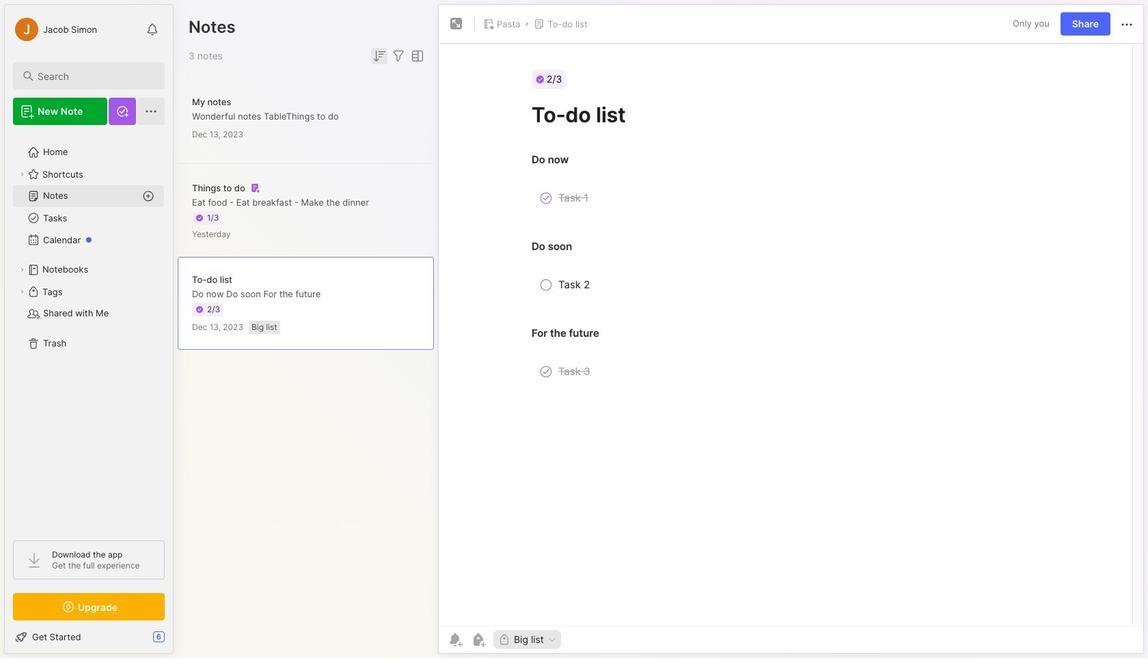 Task type: vqa. For each thing, say whether or not it's contained in the screenshot.
VIEW OPTIONS field
yes



Task type: locate. For each thing, give the bounding box(es) containing it.
Help and Learning task checklist field
[[5, 626, 173, 648]]

none search field inside main element
[[38, 68, 152, 84]]

tree
[[5, 133, 173, 528]]

add a reminder image
[[447, 632, 463, 648]]

tree inside main element
[[5, 133, 173, 528]]

Add filters field
[[390, 48, 407, 64]]

expand tags image
[[18, 288, 26, 296]]

note window element
[[438, 4, 1144, 658]]

Big list Tag actions field
[[544, 635, 557, 645]]

Search text field
[[38, 70, 152, 83]]

add filters image
[[390, 48, 407, 64]]

None search field
[[38, 68, 152, 84]]



Task type: describe. For each thing, give the bounding box(es) containing it.
Account field
[[13, 16, 97, 43]]

expand note image
[[448, 16, 465, 32]]

expand notebooks image
[[18, 266, 26, 274]]

click to collapse image
[[173, 633, 183, 649]]

main element
[[0, 0, 178, 658]]

more actions image
[[1119, 16, 1135, 33]]

add tag image
[[470, 632, 487, 648]]

Note Editor text field
[[439, 43, 1144, 625]]

Sort options field
[[371, 48, 388, 64]]

More actions field
[[1119, 15, 1135, 33]]

View options field
[[407, 48, 426, 64]]



